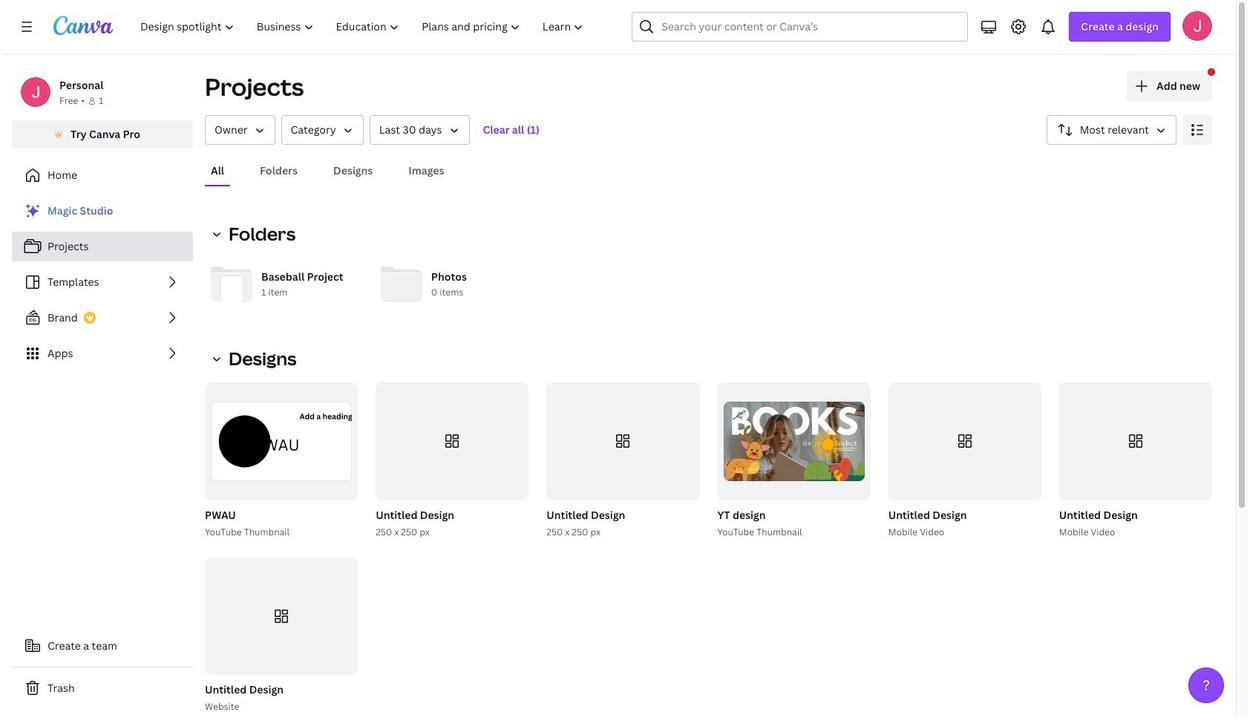 Task type: vqa. For each thing, say whether or not it's contained in the screenshot.
SORT BY button
yes



Task type: describe. For each thing, give the bounding box(es) containing it.
top level navigation element
[[131, 12, 597, 42]]

Sort by button
[[1047, 115, 1177, 145]]

Search search field
[[662, 13, 939, 41]]

Category button
[[281, 115, 364, 145]]

james peterson image
[[1183, 11, 1213, 41]]



Task type: locate. For each thing, give the bounding box(es) containing it.
Owner button
[[205, 115, 275, 145]]

Date modified button
[[370, 115, 470, 145]]

list
[[12, 196, 193, 368]]

None search field
[[632, 12, 969, 42]]

group
[[202, 383, 358, 540], [205, 383, 358, 500], [373, 383, 529, 540], [376, 383, 529, 500], [544, 383, 700, 540], [547, 383, 700, 500], [715, 383, 871, 540], [718, 383, 871, 500], [886, 383, 1042, 540], [1057, 383, 1213, 540], [1060, 383, 1213, 500], [202, 558, 358, 715], [205, 558, 358, 675]]



